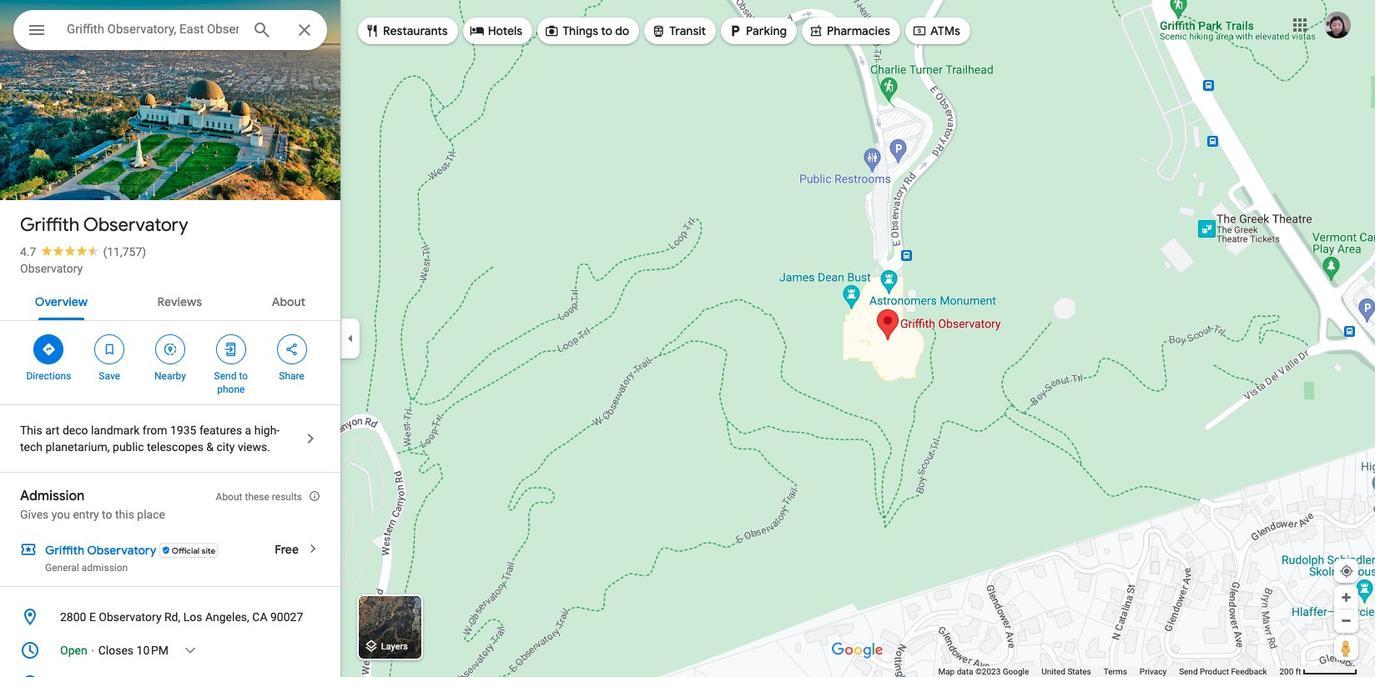 Task type: describe. For each thing, give the bounding box(es) containing it.
actions for griffith observatory region
[[0, 321, 341, 405]]

 parking
[[728, 21, 787, 40]]

features
[[199, 424, 242, 437]]

2800 e observatory rd, los angeles, ca 90027
[[60, 611, 303, 624]]

product
[[1201, 668, 1230, 677]]

layers
[[381, 642, 408, 653]]

zoom out image
[[1341, 615, 1353, 628]]

google account: michele murakami  
(michele.murakami@adept.ai) image
[[1325, 11, 1352, 38]]

observatory down 4.7 stars image
[[20, 262, 83, 276]]

information for griffith observatory region
[[0, 598, 341, 678]]


[[284, 341, 299, 359]]

you
[[52, 508, 70, 522]]

overview button
[[22, 281, 101, 321]]

map data ©2023 google
[[939, 668, 1030, 677]]

united states
[[1042, 668, 1092, 677]]

0 horizontal spatial to
[[102, 508, 112, 522]]

ft
[[1296, 668, 1302, 677]]

admission
[[20, 488, 85, 505]]

about for about
[[272, 295, 306, 310]]

10 pm
[[137, 645, 169, 658]]

200 ft button
[[1280, 668, 1358, 677]]


[[163, 341, 178, 359]]

observatory up (11,757)
[[83, 214, 188, 237]]

71,409 photos button
[[13, 159, 134, 188]]

results
[[272, 492, 302, 503]]

©2023
[[976, 668, 1001, 677]]

90027
[[270, 611, 303, 624]]

 hotels
[[470, 21, 523, 40]]

 restaurants
[[365, 21, 448, 40]]

open
[[60, 645, 87, 658]]

copy address image
[[303, 610, 318, 625]]

this art deco landmark from 1935 features a high- tech planetarium, public telescopes & city views. button
[[0, 406, 341, 473]]

photos
[[86, 165, 127, 181]]

from
[[143, 424, 167, 437]]

save
[[99, 371, 120, 382]]

high-
[[254, 424, 280, 437]]

feedback
[[1232, 668, 1268, 677]]

transit
[[670, 23, 706, 38]]

google
[[1003, 668, 1030, 677]]

(11,757)
[[103, 245, 146, 259]]

show your location image
[[1340, 564, 1355, 579]]

0 vertical spatial griffith observatory
[[20, 214, 188, 237]]

 pharmacies
[[809, 21, 891, 40]]

deco
[[63, 424, 88, 437]]

send for send to phone
[[214, 371, 237, 382]]

 atms
[[912, 21, 961, 40]]

about button
[[259, 281, 319, 321]]

terms
[[1104, 668, 1128, 677]]


[[27, 18, 47, 42]]


[[224, 341, 239, 359]]

overview
[[35, 295, 88, 310]]


[[41, 341, 56, 359]]

ca
[[252, 611, 268, 624]]

hours image
[[20, 641, 40, 661]]

 transit
[[651, 21, 706, 40]]

planetarium,
[[45, 441, 110, 454]]

atms
[[931, 23, 961, 38]]


[[809, 21, 824, 40]]

general admission
[[45, 563, 128, 574]]

reviews button
[[144, 281, 215, 321]]

place
[[137, 508, 165, 522]]

 button
[[13, 10, 60, 53]]

tab list inside the google maps element
[[0, 281, 341, 321]]

a
[[245, 424, 251, 437]]

4.7 stars image
[[36, 245, 103, 256]]



Task type: vqa. For each thing, say whether or not it's contained in the screenshot.
Any dates
no



Task type: locate. For each thing, give the bounding box(es) containing it.
show street view coverage image
[[1335, 636, 1359, 661]]

restaurants
[[383, 23, 448, 38]]

none field inside griffith observatory, east observatory road, los angeles, ca field
[[67, 19, 239, 39]]

tab list containing overview
[[0, 281, 341, 321]]

observatory up admission on the left bottom of the page
[[87, 544, 156, 559]]

footer
[[939, 667, 1280, 678]]

photo of griffith observatory image
[[0, 0, 341, 214]]

71,409 photos
[[43, 165, 127, 181]]

gives
[[20, 508, 49, 522]]

1 vertical spatial about
[[216, 492, 243, 503]]

about these results image
[[309, 491, 321, 503]]

to up phone
[[239, 371, 248, 382]]

0 horizontal spatial about
[[216, 492, 243, 503]]

griffith up general
[[45, 544, 85, 559]]

map
[[939, 668, 955, 677]]

send product feedback button
[[1180, 667, 1268, 678]]

directions
[[26, 371, 71, 382]]


[[728, 21, 743, 40]]

2800 e observatory rd, los angeles, ca 90027 button
[[0, 601, 341, 635]]

official
[[172, 546, 200, 556]]

griffith observatory up admission on the left bottom of the page
[[45, 544, 156, 559]]

parking
[[746, 23, 787, 38]]

site
[[202, 546, 216, 556]]

0 vertical spatial griffith
[[20, 214, 79, 237]]

0 horizontal spatial send
[[214, 371, 237, 382]]

observatory button
[[20, 260, 83, 277]]

reviews
[[157, 295, 202, 310]]

open ⋅ closes 10 pm
[[60, 645, 169, 658]]


[[544, 21, 559, 40]]

los
[[183, 611, 202, 624]]

1 horizontal spatial send
[[1180, 668, 1199, 677]]

hotels
[[488, 23, 523, 38]]

united
[[1042, 668, 1066, 677]]

2 vertical spatial to
[[102, 508, 112, 522]]

2 horizontal spatial to
[[601, 23, 613, 38]]

views.
[[238, 441, 270, 454]]

privacy button
[[1140, 667, 1167, 678]]

1 horizontal spatial about
[[272, 295, 306, 310]]

griffith observatory up (11,757)
[[20, 214, 188, 237]]

phone
[[217, 384, 245, 396]]

0 vertical spatial to
[[601, 23, 613, 38]]

griffith observatory main content
[[0, 0, 341, 678]]

tech
[[20, 441, 43, 454]]

show open hours for the week image
[[183, 644, 198, 659]]

send product feedback
[[1180, 668, 1268, 677]]

griffith up 4.7 stars image
[[20, 214, 79, 237]]


[[365, 21, 380, 40]]

 search field
[[13, 10, 327, 53]]


[[102, 341, 117, 359]]

terms button
[[1104, 667, 1128, 678]]

google maps element
[[0, 0, 1376, 678]]


[[651, 21, 666, 40]]

pharmacies
[[827, 23, 891, 38]]

71,409
[[43, 165, 83, 181]]

this
[[20, 424, 42, 437]]

about left these
[[216, 492, 243, 503]]

admission
[[82, 563, 128, 574]]

0 vertical spatial send
[[214, 371, 237, 382]]

gives you entry to this place
[[20, 508, 165, 522]]

landmark
[[91, 424, 140, 437]]

angeles,
[[205, 611, 249, 624]]

things
[[563, 23, 599, 38]]

telescopes
[[147, 441, 204, 454]]

free
[[275, 543, 299, 558]]

to left 'this' at bottom left
[[102, 508, 112, 522]]

data
[[957, 668, 974, 677]]

2800
[[60, 611, 86, 624]]

this
[[115, 508, 134, 522]]

about these results
[[216, 492, 302, 503]]

 things to do
[[544, 21, 630, 40]]

about
[[272, 295, 306, 310], [216, 492, 243, 503]]

entry
[[73, 508, 99, 522]]

footer containing map data ©2023 google
[[939, 667, 1280, 678]]

Griffith Observatory, East Observatory Road, Los Angeles, CA field
[[13, 10, 327, 50]]

11,757 reviews element
[[103, 245, 146, 259]]


[[912, 21, 927, 40]]

general
[[45, 563, 79, 574]]

to left do
[[601, 23, 613, 38]]

1 horizontal spatial to
[[239, 371, 248, 382]]

united states button
[[1042, 667, 1092, 678]]

nearby
[[155, 371, 186, 382]]

1 vertical spatial send
[[1180, 668, 1199, 677]]

observatory up closes
[[99, 611, 162, 624]]

to inside  things to do
[[601, 23, 613, 38]]

privacy
[[1140, 668, 1167, 677]]

to inside send to phone
[[239, 371, 248, 382]]

observatory inside button
[[99, 611, 162, 624]]

city
[[217, 441, 235, 454]]

rd,
[[164, 611, 181, 624]]

1 vertical spatial griffith observatory
[[45, 544, 156, 559]]

send up phone
[[214, 371, 237, 382]]

about up 
[[272, 295, 306, 310]]

these
[[245, 492, 270, 503]]

collapse side panel image
[[341, 330, 360, 348]]

send for send product feedback
[[1180, 668, 1199, 677]]

1 vertical spatial griffith
[[45, 544, 85, 559]]

this art deco landmark from 1935 features a high- tech planetarium, public telescopes & city views.
[[20, 424, 280, 454]]

tab list
[[0, 281, 341, 321]]

send inside send to phone
[[214, 371, 237, 382]]

send to phone
[[214, 371, 248, 396]]

do
[[616, 23, 630, 38]]

4.7
[[20, 245, 36, 259]]


[[470, 21, 485, 40]]

official site
[[172, 546, 216, 556]]

art
[[45, 424, 60, 437]]

1 vertical spatial to
[[239, 371, 248, 382]]

griffith
[[20, 214, 79, 237], [45, 544, 85, 559]]

200 ft
[[1280, 668, 1302, 677]]

states
[[1068, 668, 1092, 677]]

send left product
[[1180, 668, 1199, 677]]

share
[[279, 371, 305, 382]]

public
[[113, 441, 144, 454]]

website: griffithobservatory.org image
[[20, 675, 40, 678]]

send inside button
[[1180, 668, 1199, 677]]

closes
[[98, 645, 134, 658]]

footer inside the google maps element
[[939, 667, 1280, 678]]

200
[[1280, 668, 1294, 677]]

zoom in image
[[1341, 592, 1353, 604]]

0 vertical spatial about
[[272, 295, 306, 310]]

None field
[[67, 19, 239, 39]]

about inside button
[[272, 295, 306, 310]]

about for about these results
[[216, 492, 243, 503]]



